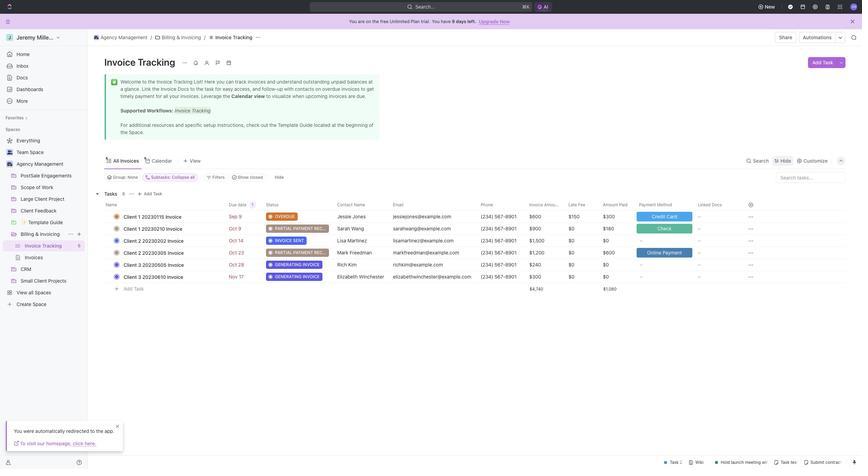 Task type: vqa. For each thing, say whether or not it's contained in the screenshot.


Task type: locate. For each thing, give the bounding box(es) containing it.
0 horizontal spatial add
[[124, 286, 132, 292]]

3 inside the client 3 20230610 invoice link
[[138, 274, 141, 280]]

1 vertical spatial generating
[[275, 274, 302, 280]]

6 (234) 567-8901 from the top
[[481, 274, 517, 280]]

0 vertical spatial generating
[[275, 262, 302, 267]]

1 horizontal spatial business time image
[[94, 36, 99, 39]]

1 vertical spatial $600
[[603, 250, 615, 256]]

1 vertical spatial add
[[144, 191, 152, 197]]

1 horizontal spatial view
[[190, 158, 201, 164]]

2 partial from the top
[[275, 250, 292, 255]]

0 vertical spatial received
[[314, 226, 335, 231]]

– for $300
[[698, 274, 701, 280]]

1 horizontal spatial &
[[177, 34, 180, 40]]

wang
[[351, 226, 364, 232]]

to visit our homepage, click here.
[[20, 441, 96, 447]]

view up subtasks: collapse all
[[190, 158, 201, 164]]

ai
[[544, 4, 548, 10]]

6 inside "sidebar" navigation
[[78, 243, 81, 249]]

received left "mark"
[[314, 250, 335, 255]]

the right to
[[96, 429, 103, 434]]

dashboards
[[17, 86, 43, 92]]

client 3 20230505 invoice link
[[122, 260, 223, 270]]

amount left late
[[544, 202, 559, 208]]

$300 button up $4,740
[[525, 271, 565, 283]]

sent
[[293, 238, 304, 243]]

client left 20230610
[[124, 274, 137, 280]]

2 partial payment received from the top
[[275, 250, 335, 255]]

name up jones
[[354, 202, 365, 208]]

2 horizontal spatial add
[[813, 60, 822, 65]]

partial for mark
[[275, 250, 292, 255]]

all up create space
[[29, 290, 33, 296]]

2 567- from the top
[[495, 226, 505, 232]]

2 1 from the top
[[138, 226, 140, 232]]

0 horizontal spatial $300
[[529, 274, 541, 280]]

1 horizontal spatial $300
[[603, 214, 615, 220]]

add task button down client 3 20230610 invoice
[[120, 285, 147, 293]]

1 vertical spatial business time image
[[7, 162, 12, 166]]

0 vertical spatial invoice
[[275, 238, 292, 243]]

2 vertical spatial add task button
[[120, 285, 147, 293]]

add task button
[[808, 57, 837, 68], [136, 190, 165, 198], [120, 285, 147, 293]]

sarahwang@example.com link
[[393, 226, 451, 232]]

more
[[17, 98, 28, 104]]

space down view all spaces link
[[33, 302, 46, 307]]

5 8901 from the top
[[505, 262, 517, 268]]

2 / from the left
[[204, 34, 205, 40]]

1 2 from the top
[[138, 238, 141, 244]]

amount left paid on the right of the page
[[603, 202, 618, 208]]

1 horizontal spatial management
[[118, 34, 147, 40]]

$300 up "$180" on the top right of page
[[603, 214, 615, 220]]

client up client feedback
[[35, 196, 47, 202]]

2 horizontal spatial tracking
[[233, 34, 252, 40]]

check button
[[635, 223, 694, 235]]

add task button up the name dropdown button
[[136, 190, 165, 198]]

$600 for the $600 button to the left
[[529, 214, 541, 220]]

mark freedman button
[[333, 247, 389, 259]]

(234) for sarahwang@example.com
[[481, 226, 493, 232]]

credit
[[652, 214, 665, 220]]

0 vertical spatial space
[[30, 149, 44, 155]]

customize button
[[795, 156, 830, 166]]

1 / from the left
[[151, 34, 152, 40]]

2 horizontal spatial you
[[432, 19, 440, 24]]

– button
[[694, 211, 740, 223], [694, 223, 740, 235], [635, 235, 694, 247], [694, 235, 740, 247], [694, 247, 740, 259], [635, 259, 694, 271], [694, 259, 740, 271], [635, 271, 694, 283], [694, 271, 740, 283]]

you left were
[[14, 429, 22, 434]]

$600 button down "$180" button at right
[[599, 247, 635, 259]]

1 horizontal spatial $600 button
[[599, 247, 635, 259]]

0 horizontal spatial amount
[[544, 202, 559, 208]]

6 (234) 567-8901 link from the top
[[481, 274, 517, 280]]

billing inside 'tree'
[[21, 231, 34, 237]]

client left 20230202
[[124, 238, 137, 244]]

app.
[[105, 429, 114, 434]]

2 payment from the top
[[293, 250, 313, 255]]

1 vertical spatial 6
[[78, 243, 81, 249]]

0 vertical spatial 6
[[122, 191, 125, 197]]

0 horizontal spatial agency
[[17, 161, 33, 167]]

1 vertical spatial payment
[[293, 250, 313, 255]]

2 name from the left
[[354, 202, 365, 208]]

3 (234) 567-8901 link from the top
[[481, 238, 517, 244]]

0 horizontal spatial task
[[134, 286, 144, 292]]

4 (234) 567-8901 link from the top
[[481, 250, 517, 256]]

0 vertical spatial $300 button
[[599, 211, 635, 223]]

payment for mark freedman
[[293, 250, 313, 255]]

jeremy miller's workspace
[[17, 34, 85, 41]]

tree containing everything
[[3, 135, 85, 310]]

1 vertical spatial received
[[314, 250, 335, 255]]

1 horizontal spatial /
[[204, 34, 205, 40]]

0 vertical spatial $300
[[603, 214, 615, 220]]

1 generating invoice button from the top
[[262, 259, 333, 271]]

partial payment received button for mark
[[262, 247, 335, 259]]

1 horizontal spatial invoice tracking
[[104, 56, 177, 68]]

1 partial payment received button from the top
[[262, 223, 335, 235]]

0 vertical spatial payment
[[293, 226, 313, 231]]

invoice for rich kim
[[303, 262, 320, 267]]

management
[[118, 34, 147, 40], [34, 161, 63, 167]]

the right on at the left of the page
[[372, 19, 379, 24]]

1 vertical spatial agency management
[[17, 161, 63, 167]]

sidebar navigation
[[0, 29, 89, 470]]

0 horizontal spatial billing
[[21, 231, 34, 237]]

invoices up crm
[[25, 255, 43, 261]]

2 3 from the top
[[138, 274, 141, 280]]

1 (234) 567-8901 from the top
[[481, 214, 517, 220]]

payment right online at bottom right
[[663, 250, 682, 256]]

add down automations button
[[813, 60, 822, 65]]

3 567- from the top
[[495, 238, 505, 244]]

2 for 20230305
[[138, 250, 141, 256]]

feedback
[[35, 208, 57, 214]]

partial down "overdue"
[[275, 226, 292, 231]]

payment up sent
[[293, 226, 313, 231]]

– for $600
[[698, 214, 701, 220]]

1 for 20230210
[[138, 226, 140, 232]]

0 horizontal spatial business time image
[[7, 162, 12, 166]]

$1,200 button
[[525, 247, 565, 259]]

1 horizontal spatial add
[[144, 191, 152, 197]]

5 (234) 567-8901 link from the top
[[481, 262, 517, 268]]

view inside 'tree'
[[17, 290, 27, 296]]

add task down client 3 20230610 invoice
[[124, 286, 144, 292]]

3 inside client 3 20230505 invoice link
[[138, 262, 141, 268]]

2 generating invoice from the top
[[275, 274, 320, 280]]

client for client 2 20230202 invoice
[[124, 238, 137, 244]]

add task up the name dropdown button
[[144, 191, 162, 197]]

jm
[[852, 5, 856, 9]]

markfreedman@example.com
[[393, 250, 459, 256]]

(234) for elizabethwinchester@example.com
[[481, 274, 493, 280]]

4 8901 from the top
[[505, 250, 517, 256]]

(234) for jessiejones@example.com
[[481, 214, 493, 220]]

0 horizontal spatial tracking
[[42, 243, 62, 249]]

client left 20230305 in the bottom left of the page
[[124, 250, 137, 256]]

$600 up $900
[[529, 214, 541, 220]]

1 vertical spatial billing & invoicing
[[21, 231, 60, 237]]

space for create space
[[33, 302, 46, 307]]

payment
[[639, 202, 656, 208], [663, 250, 682, 256]]

management inside 'tree'
[[34, 161, 63, 167]]

3 left 20230610
[[138, 274, 141, 280]]

tracking inside "sidebar" navigation
[[42, 243, 62, 249]]

– for $1,500
[[698, 238, 701, 244]]

closed
[[250, 175, 263, 180]]

partial payment received button for sarah
[[262, 223, 335, 235]]

6 567- from the top
[[495, 274, 505, 280]]

20230202
[[142, 238, 166, 244]]

billing & invoicing
[[162, 34, 201, 40], [21, 231, 60, 237]]

2 vertical spatial tracking
[[42, 243, 62, 249]]

1 8901 from the top
[[505, 214, 517, 220]]

$4,740
[[530, 287, 543, 292]]

view for view all spaces
[[17, 290, 27, 296]]

(234) 567-8901 for $1,200
[[481, 250, 517, 256]]

client for client 3 20230505 invoice
[[124, 262, 137, 268]]

on
[[366, 19, 371, 24]]

2 left 20230305 in the bottom left of the page
[[138, 250, 141, 256]]

1 vertical spatial payment
[[663, 250, 682, 256]]

1 3 from the top
[[138, 262, 141, 268]]

(234) for richkim@example.com
[[481, 262, 493, 268]]

small client projects link
[[21, 276, 83, 287]]

1 horizontal spatial billing
[[162, 34, 175, 40]]

2 generating from the top
[[275, 274, 302, 280]]

add task down automations button
[[813, 60, 833, 65]]

docs inside dropdown button
[[712, 202, 722, 208]]

(234) 567-8901 link for $600
[[481, 214, 517, 220]]

partial
[[275, 226, 292, 231], [275, 250, 292, 255]]

0 horizontal spatial docs
[[17, 75, 28, 81]]

client left '20230210'
[[124, 226, 137, 232]]

1 payment from the top
[[293, 226, 313, 231]]

$600 button down invoice amount
[[525, 211, 565, 223]]

6
[[122, 191, 125, 197], [78, 243, 81, 249]]

client 3 20230610 invoice link
[[122, 272, 223, 282]]

1 vertical spatial &
[[35, 231, 39, 237]]

2 generating invoice button from the top
[[262, 271, 333, 283]]

0 vertical spatial $600 button
[[525, 211, 565, 223]]

(234) for markfreedman@example.com
[[481, 250, 493, 256]]

1 left 20230115
[[138, 214, 140, 220]]

jessiejones@example.com
[[393, 214, 451, 220]]

view for view
[[190, 158, 201, 164]]

4 567- from the top
[[495, 250, 505, 256]]

add task button down automations button
[[808, 57, 837, 68]]

0 horizontal spatial $600
[[529, 214, 541, 220]]

days
[[456, 19, 466, 24]]

add up the name dropdown button
[[144, 191, 152, 197]]

docs down inbox
[[17, 75, 28, 81]]

client for client 1 20230210 invoice
[[124, 226, 137, 232]]

invoice
[[275, 238, 292, 243], [303, 262, 320, 267], [303, 274, 320, 280]]

create space
[[17, 302, 46, 307]]

phone
[[481, 202, 493, 208]]

1 horizontal spatial tracking
[[138, 56, 175, 68]]

3 8901 from the top
[[505, 238, 517, 244]]

due date
[[229, 202, 246, 208]]

1 (234) 567-8901 link from the top
[[481, 214, 517, 220]]

online payment
[[647, 250, 682, 256]]

$300 button down amount paid
[[599, 211, 635, 223]]

invoices right all
[[120, 158, 139, 164]]

view button
[[181, 156, 203, 166]]

1 vertical spatial invoice
[[303, 262, 320, 267]]

1 name from the left
[[106, 202, 117, 208]]

1 partial from the top
[[275, 226, 292, 231]]

$180
[[603, 226, 614, 232]]

the
[[372, 19, 379, 24], [96, 429, 103, 434]]

all invoices link
[[112, 156, 139, 166]]

0 horizontal spatial management
[[34, 161, 63, 167]]

5 (234) 567-8901 from the top
[[481, 262, 517, 268]]

scope of work link
[[21, 182, 83, 193]]

1 vertical spatial 1
[[138, 226, 140, 232]]

1 1 from the top
[[138, 214, 140, 220]]

1 vertical spatial partial payment received button
[[262, 247, 335, 259]]

client down large
[[21, 208, 34, 214]]

invoices
[[120, 158, 139, 164], [25, 255, 43, 261]]

0 horizontal spatial 6
[[78, 243, 81, 249]]

1 left '20230210'
[[138, 226, 140, 232]]

client 2 20230202 invoice
[[124, 238, 184, 244]]

task for the bottom add task button
[[134, 286, 144, 292]]

you for you are on the free unlimited plan trial. you have 9 days left. upgrade now
[[349, 19, 357, 24]]

1 horizontal spatial the
[[372, 19, 379, 24]]

$600 down "$180" on the top right of page
[[603, 250, 615, 256]]

spaces inside view all spaces link
[[35, 290, 51, 296]]

1 vertical spatial invoice tracking
[[104, 56, 177, 68]]

invoice inside client 2 20230305 invoice link
[[168, 250, 184, 256]]

0 vertical spatial billing & invoicing
[[162, 34, 201, 40]]

1 horizontal spatial hide
[[781, 158, 791, 164]]

client left 20230115
[[124, 214, 137, 220]]

business time image down user group icon
[[7, 162, 12, 166]]

2 2 from the top
[[138, 250, 141, 256]]

0 vertical spatial invoicing
[[181, 34, 201, 40]]

5 (234) from the top
[[481, 262, 493, 268]]

generating invoice
[[275, 262, 320, 267], [275, 274, 320, 280]]

(234) 567-8901 for $300
[[481, 274, 517, 280]]

large client project
[[21, 196, 64, 202]]

business time image inside agency management link
[[94, 36, 99, 39]]

1 generating from the top
[[275, 262, 302, 267]]

2 for 20230202
[[138, 238, 141, 244]]

0 horizontal spatial &
[[35, 231, 39, 237]]

all inside "sidebar" navigation
[[29, 290, 33, 296]]

small client projects
[[21, 278, 66, 284]]

1 vertical spatial billing
[[21, 231, 34, 237]]

1 horizontal spatial task
[[153, 191, 162, 197]]

6 up "invoices" link
[[78, 243, 81, 249]]

1 vertical spatial $300 button
[[525, 271, 565, 283]]

freedman
[[350, 250, 372, 256]]

(234) 567-8901 link
[[481, 214, 517, 220], [481, 226, 517, 232], [481, 238, 517, 244], [481, 250, 517, 256], [481, 262, 517, 268], [481, 274, 517, 280]]

are
[[358, 19, 365, 24]]

567- for $300
[[495, 274, 505, 280]]

you left are on the left
[[349, 19, 357, 24]]

spaces down favorites
[[6, 127, 20, 132]]

2 8901 from the top
[[505, 226, 517, 232]]

0 vertical spatial agency management
[[101, 34, 147, 40]]

hide right closed
[[275, 175, 284, 180]]

0 vertical spatial invoice tracking link
[[207, 33, 254, 42]]

automations button
[[800, 32, 835, 43]]

partial payment received for sarah wang
[[275, 226, 335, 231]]

$1,500 button
[[525, 235, 565, 247]]

search...
[[415, 4, 435, 10]]

567- for $1,500
[[495, 238, 505, 244]]

0 vertical spatial all
[[190, 175, 195, 180]]

0 horizontal spatial the
[[96, 429, 103, 434]]

jessie jones
[[337, 214, 366, 220]]

3 (234) 567-8901 from the top
[[481, 238, 517, 244]]

0 horizontal spatial all
[[29, 290, 33, 296]]

1 vertical spatial management
[[34, 161, 63, 167]]

0 horizontal spatial invoice tracking link
[[25, 241, 75, 252]]

(234) 567-8901 link for $300
[[481, 274, 517, 280]]

all
[[190, 175, 195, 180], [29, 290, 33, 296]]

3 for 20230505
[[138, 262, 141, 268]]

6 8901 from the top
[[505, 274, 517, 280]]

2 vertical spatial add
[[124, 286, 132, 292]]

contact name
[[337, 202, 365, 208]]

0 vertical spatial billing
[[162, 34, 175, 40]]

2
[[138, 238, 141, 244], [138, 250, 141, 256]]

partial payment received for mark freedman
[[275, 250, 335, 255]]

1 vertical spatial spaces
[[35, 290, 51, 296]]

– for $240
[[698, 262, 701, 268]]

mark
[[337, 250, 348, 256]]

0 vertical spatial task
[[823, 60, 833, 65]]

name down tasks
[[106, 202, 117, 208]]

invoice sent
[[275, 238, 304, 243]]

2 left 20230202
[[138, 238, 141, 244]]

method
[[657, 202, 672, 208]]

– button for $900
[[694, 223, 740, 235]]

1 horizontal spatial agency
[[101, 34, 117, 40]]

view inside button
[[190, 158, 201, 164]]

inbox link
[[3, 61, 85, 72]]

1 horizontal spatial invoicing
[[181, 34, 201, 40]]

partial down 'invoice sent'
[[275, 250, 292, 255]]

1 vertical spatial $600 button
[[599, 247, 635, 259]]

paid
[[619, 202, 628, 208]]

20230505
[[142, 262, 167, 268]]

1 vertical spatial tracking
[[138, 56, 175, 68]]

3 left 20230505
[[138, 262, 141, 268]]

kim
[[348, 262, 357, 268]]

status button
[[262, 200, 333, 211]]

1 amount from the left
[[544, 202, 559, 208]]

partial payment received down sent
[[275, 250, 335, 255]]

client 2 20230305 invoice link
[[122, 248, 223, 258]]

1 (234) from the top
[[481, 214, 493, 220]]

0 vertical spatial agency management link
[[92, 33, 149, 42]]

0 vertical spatial view
[[190, 158, 201, 164]]

check
[[658, 226, 672, 232]]

$300 down the '$240'
[[529, 274, 541, 280]]

business time image
[[94, 36, 99, 39], [7, 162, 12, 166]]

567- for $1,200
[[495, 250, 505, 256]]

– button for $600
[[694, 211, 740, 223]]

0 horizontal spatial payment
[[639, 202, 656, 208]]

invoice inside invoice amount dropdown button
[[529, 202, 543, 208]]

2 vertical spatial task
[[134, 286, 144, 292]]

billing & invoicing link
[[153, 33, 203, 42], [21, 229, 65, 240]]

hide right search
[[781, 158, 791, 164]]

– button for $300
[[694, 271, 740, 283]]

name
[[106, 202, 117, 208], [354, 202, 365, 208]]

1 vertical spatial agency management link
[[17, 159, 83, 170]]

invoice for elizabeth winchester
[[303, 274, 320, 280]]

6 (234) from the top
[[481, 274, 493, 280]]

$1,080
[[603, 287, 617, 292]]

name inside 'dropdown button'
[[354, 202, 365, 208]]

2 (234) from the top
[[481, 226, 493, 232]]

received left sarah
[[314, 226, 335, 231]]

invoice inside client 3 20230505 invoice link
[[168, 262, 184, 268]]

0 horizontal spatial invoices
[[25, 255, 43, 261]]

2 (234) 567-8901 link from the top
[[481, 226, 517, 232]]

docs right linked
[[712, 202, 722, 208]]

postsale engagements
[[21, 173, 72, 179]]

1 horizontal spatial $600
[[603, 250, 615, 256]]

0 horizontal spatial invoice tracking
[[25, 243, 62, 249]]

client left 20230505
[[124, 262, 137, 268]]

4 (234) 567-8901 from the top
[[481, 250, 517, 256]]

2 (234) 567-8901 from the top
[[481, 226, 517, 232]]

partial payment received button down sent
[[262, 247, 335, 259]]

team space
[[17, 149, 44, 155]]

2 partial payment received button from the top
[[262, 247, 335, 259]]

customize
[[804, 158, 828, 164]]

client for client 3 20230610 invoice
[[124, 274, 137, 280]]

partial payment received up sent
[[275, 226, 335, 231]]

– button for $1,500
[[694, 235, 740, 247]]

$180 button
[[599, 223, 635, 235]]

favorites button
[[3, 114, 31, 122]]

payment down sent
[[293, 250, 313, 255]]

space down 'everything' link
[[30, 149, 44, 155]]

1 generating invoice from the top
[[275, 262, 320, 267]]

4 (234) from the top
[[481, 250, 493, 256]]

view up create
[[17, 290, 27, 296]]

invoice tracking link inside "sidebar" navigation
[[25, 241, 75, 252]]

overdue button
[[262, 211, 333, 223]]

6 right tasks
[[122, 191, 125, 197]]

you left have
[[432, 19, 440, 24]]

1 horizontal spatial you
[[349, 19, 357, 24]]

spaces down small client projects
[[35, 290, 51, 296]]

lisamartinez@example.com
[[393, 238, 454, 244]]

invoice inside client 1 20230210 invoice link
[[166, 226, 182, 232]]

task down client 3 20230610 invoice
[[134, 286, 144, 292]]

0 vertical spatial 1
[[138, 214, 140, 220]]

0 horizontal spatial view
[[17, 290, 27, 296]]

invoicing inside "sidebar" navigation
[[40, 231, 60, 237]]

1 567- from the top
[[495, 214, 505, 220]]

payment up the "credit"
[[639, 202, 656, 208]]

task down automations button
[[823, 60, 833, 65]]

(234) 567-8901 for $900
[[481, 226, 517, 232]]

0 vertical spatial 2
[[138, 238, 141, 244]]

invoices inside "sidebar" navigation
[[25, 255, 43, 261]]

1 vertical spatial docs
[[712, 202, 722, 208]]

add down client 3 20230610 invoice
[[124, 286, 132, 292]]

hide inside dropdown button
[[781, 158, 791, 164]]

miller's
[[37, 34, 55, 41]]

3 (234) from the top
[[481, 238, 493, 244]]

1 partial payment received from the top
[[275, 226, 335, 231]]

task up the name dropdown button
[[153, 191, 162, 197]]

2 received from the top
[[314, 250, 335, 255]]

0 vertical spatial the
[[372, 19, 379, 24]]

2 horizontal spatial task
[[823, 60, 833, 65]]

5 567- from the top
[[495, 262, 505, 268]]

partial payment received button up sent
[[262, 223, 335, 235]]

richkim@example.com
[[393, 262, 443, 268]]

all right collapse at left
[[190, 175, 195, 180]]

tree
[[3, 135, 85, 310]]

invoice inside client 1 20230115 invoice link
[[165, 214, 182, 220]]

1 received from the top
[[314, 226, 335, 231]]

business time image right the workspace
[[94, 36, 99, 39]]



Task type: describe. For each thing, give the bounding box(es) containing it.
$600 for the rightmost the $600 button
[[603, 250, 615, 256]]

partial for sarah
[[275, 226, 292, 231]]

(234) 567-8901 for $240
[[481, 262, 517, 268]]

generating invoice button for elizabeth
[[262, 271, 333, 283]]

show closed
[[238, 175, 263, 180]]

contact name button
[[333, 200, 389, 211]]

email
[[393, 202, 403, 208]]

online
[[647, 250, 661, 256]]

1 horizontal spatial invoice tracking link
[[207, 33, 254, 42]]

none
[[128, 175, 138, 180]]

elizabeth winchester
[[337, 274, 384, 280]]

calendar link
[[150, 156, 172, 166]]

payment inside online payment dropdown button
[[663, 250, 682, 256]]

20230115
[[142, 214, 164, 220]]

postsale
[[21, 173, 40, 179]]

team
[[17, 149, 29, 155]]

add for the topmost add task button
[[813, 60, 822, 65]]

business time image inside "sidebar" navigation
[[7, 162, 12, 166]]

generating invoice for elizabeth winchester
[[275, 274, 320, 280]]

1 horizontal spatial $300 button
[[599, 211, 635, 223]]

8901 for $1,500
[[505, 238, 517, 244]]

markfreedman@example.com link
[[393, 250, 459, 256]]

– button for $1,200
[[694, 247, 740, 259]]

0 horizontal spatial $600 button
[[525, 211, 565, 223]]

subtasks: collapse all
[[151, 175, 195, 180]]

client 2 20230305 invoice
[[124, 250, 184, 256]]

work
[[42, 184, 53, 190]]

1 horizontal spatial 6
[[122, 191, 125, 197]]

template
[[28, 220, 49, 225]]

hide button
[[772, 156, 793, 166]]

0 horizontal spatial agency management link
[[17, 159, 83, 170]]

1 horizontal spatial billing & invoicing link
[[153, 33, 203, 42]]

8901 for $900
[[505, 226, 517, 232]]

to
[[20, 441, 25, 447]]

(234) 567-8901 link for $240
[[481, 262, 517, 268]]

all invoices
[[113, 158, 139, 164]]

plan
[[411, 19, 420, 24]]

0 vertical spatial management
[[118, 34, 147, 40]]

jessiejones@example.com link
[[393, 214, 451, 220]]

invoice amount
[[529, 202, 559, 208]]

home link
[[3, 49, 85, 60]]

⌘k
[[522, 4, 530, 10]]

filters button
[[204, 173, 228, 182]]

1 horizontal spatial all
[[190, 175, 195, 180]]

8901 for $600
[[505, 214, 517, 220]]

free
[[380, 19, 389, 24]]

client for client feedback
[[21, 208, 34, 214]]

3 for 20230610
[[138, 274, 141, 280]]

project
[[49, 196, 64, 202]]

large
[[21, 196, 33, 202]]

agency inside "sidebar" navigation
[[17, 161, 33, 167]]

guide
[[50, 220, 63, 225]]

docs inside "sidebar" navigation
[[17, 75, 28, 81]]

scope of work
[[21, 184, 53, 190]]

1 vertical spatial task
[[153, 191, 162, 197]]

tree inside "sidebar" navigation
[[3, 135, 85, 310]]

– button for $240
[[694, 259, 740, 271]]

to
[[90, 429, 95, 434]]

now
[[500, 18, 510, 24]]

due date button
[[225, 200, 262, 211]]

invoice inside client 2 20230202 invoice link
[[168, 238, 184, 244]]

new
[[765, 4, 775, 10]]

$1,200
[[529, 250, 545, 256]]

lisa
[[337, 238, 346, 244]]

phone button
[[477, 200, 525, 211]]

linked
[[698, 202, 711, 208]]

567- for $900
[[495, 226, 505, 232]]

trial.
[[421, 19, 430, 24]]

client feedback link
[[21, 205, 83, 217]]

billing & invoicing inside "sidebar" navigation
[[21, 231, 60, 237]]

richkim@example.com link
[[393, 262, 443, 268]]

1 horizontal spatial billing & invoicing
[[162, 34, 201, 40]]

upgrade
[[479, 18, 499, 24]]

client 1 20230210 invoice
[[124, 226, 182, 232]]

client up view all spaces link
[[34, 278, 47, 284]]

elizabeth winchester button
[[333, 271, 389, 283]]

small
[[21, 278, 33, 284]]

user group image
[[7, 150, 12, 155]]

invoice tracking inside "sidebar" navigation
[[25, 243, 62, 249]]

name inside dropdown button
[[106, 202, 117, 208]]

email button
[[389, 200, 477, 211]]

1 vertical spatial $300
[[529, 274, 541, 280]]

invoices link
[[25, 252, 83, 263]]

– for $900
[[698, 226, 701, 232]]

20230610
[[142, 274, 166, 280]]

8901 for $240
[[505, 262, 517, 268]]

1 for 20230115
[[138, 214, 140, 220]]

received for mark freedman
[[314, 250, 335, 255]]

0 vertical spatial tracking
[[233, 34, 252, 40]]

crm
[[21, 266, 31, 272]]

collapse
[[172, 175, 189, 180]]

click
[[73, 441, 83, 447]]

client 1 20230115 invoice
[[124, 214, 182, 220]]

567- for $240
[[495, 262, 505, 268]]

all
[[113, 158, 119, 164]]

dashboards link
[[3, 84, 85, 95]]

you were automatically redirected to the app.
[[14, 429, 114, 434]]

8901 for $300
[[505, 274, 517, 280]]

0 vertical spatial add task
[[813, 60, 833, 65]]

567- for $600
[[495, 214, 505, 220]]

client 2 20230202 invoice link
[[122, 236, 223, 246]]

8901 for $1,200
[[505, 250, 517, 256]]

invoice amount button
[[525, 200, 565, 211]]

generating invoice for rich kim
[[275, 262, 320, 267]]

hide inside button
[[275, 175, 284, 180]]

invoice inside dropdown button
[[275, 238, 292, 243]]

0 vertical spatial add task button
[[808, 57, 837, 68]]

Search tasks... text field
[[777, 172, 845, 183]]

invoice inside the client 3 20230610 invoice link
[[167, 274, 183, 280]]

payment method
[[639, 202, 672, 208]]

j
[[8, 35, 11, 40]]

0 vertical spatial spaces
[[6, 127, 20, 132]]

1 vertical spatial billing & invoicing link
[[21, 229, 65, 240]]

home
[[17, 51, 30, 57]]

payment for sarah wang
[[293, 226, 313, 231]]

agency management inside 'tree'
[[17, 161, 63, 167]]

generating for rich kim
[[275, 262, 302, 267]]

0 vertical spatial agency
[[101, 34, 117, 40]]

client for client 2 20230305 invoice
[[124, 250, 137, 256]]

(234) 567-8901 for $600
[[481, 214, 517, 220]]

contact
[[337, 202, 353, 208]]

more button
[[3, 96, 85, 107]]

1 vertical spatial the
[[96, 429, 103, 434]]

the inside you are on the free unlimited plan trial. you have 9 days left. upgrade now
[[372, 19, 379, 24]]

✨ template guide
[[21, 220, 63, 225]]

docs link
[[3, 72, 85, 83]]

payment inside payment method dropdown button
[[639, 202, 656, 208]]

1 vertical spatial add task button
[[136, 190, 165, 198]]

elizabethwinchester@example.com link
[[393, 274, 471, 280]]

2 amount from the left
[[603, 202, 618, 208]]

received for sarah wang
[[314, 226, 335, 231]]

jeremy miller's workspace, , element
[[6, 34, 13, 41]]

online payment button
[[635, 247, 694, 259]]

crm link
[[21, 264, 83, 275]]

0 vertical spatial invoice tracking
[[215, 34, 252, 40]]

fee
[[578, 202, 585, 208]]

space for team space
[[30, 149, 44, 155]]

add for the bottom add task button
[[124, 286, 132, 292]]

client for client 1 20230115 invoice
[[124, 214, 137, 220]]

invoice sent button
[[262, 235, 333, 247]]

(234) 567-8901 link for $1,200
[[481, 250, 517, 256]]

generating for elizabeth winchester
[[275, 274, 302, 280]]

share
[[779, 34, 793, 40]]

& inside 'tree'
[[35, 231, 39, 237]]

1 vertical spatial add task
[[144, 191, 162, 197]]

(234) 567-8901 for $1,500
[[481, 238, 517, 244]]

view all spaces
[[17, 290, 51, 296]]

(234) for lisamartinez@example.com
[[481, 238, 493, 244]]

sarah wang button
[[333, 223, 389, 235]]

9
[[452, 19, 455, 24]]

2 vertical spatial add task
[[124, 286, 144, 292]]

elizabeth
[[337, 274, 358, 280]]

jeremy
[[17, 34, 35, 41]]

$1,500
[[529, 238, 545, 244]]

$1,080 button
[[599, 283, 635, 295]]

our
[[37, 441, 45, 447]]

ai button
[[534, 2, 553, 12]]

invoice inside "sidebar" navigation
[[25, 243, 41, 249]]

(234) 567-8901 link for $1,500
[[481, 238, 517, 244]]

were
[[23, 429, 34, 434]]

generating invoice button for rich
[[262, 259, 333, 271]]

you for you were automatically redirected to the app.
[[14, 429, 22, 434]]

– for $1,200
[[698, 250, 701, 256]]

task for the topmost add task button
[[823, 60, 833, 65]]

(234) 567-8901 link for $900
[[481, 226, 517, 232]]

redirected
[[66, 429, 89, 434]]

filters
[[212, 175, 225, 180]]

amount paid
[[603, 202, 628, 208]]

0 vertical spatial invoices
[[120, 158, 139, 164]]



